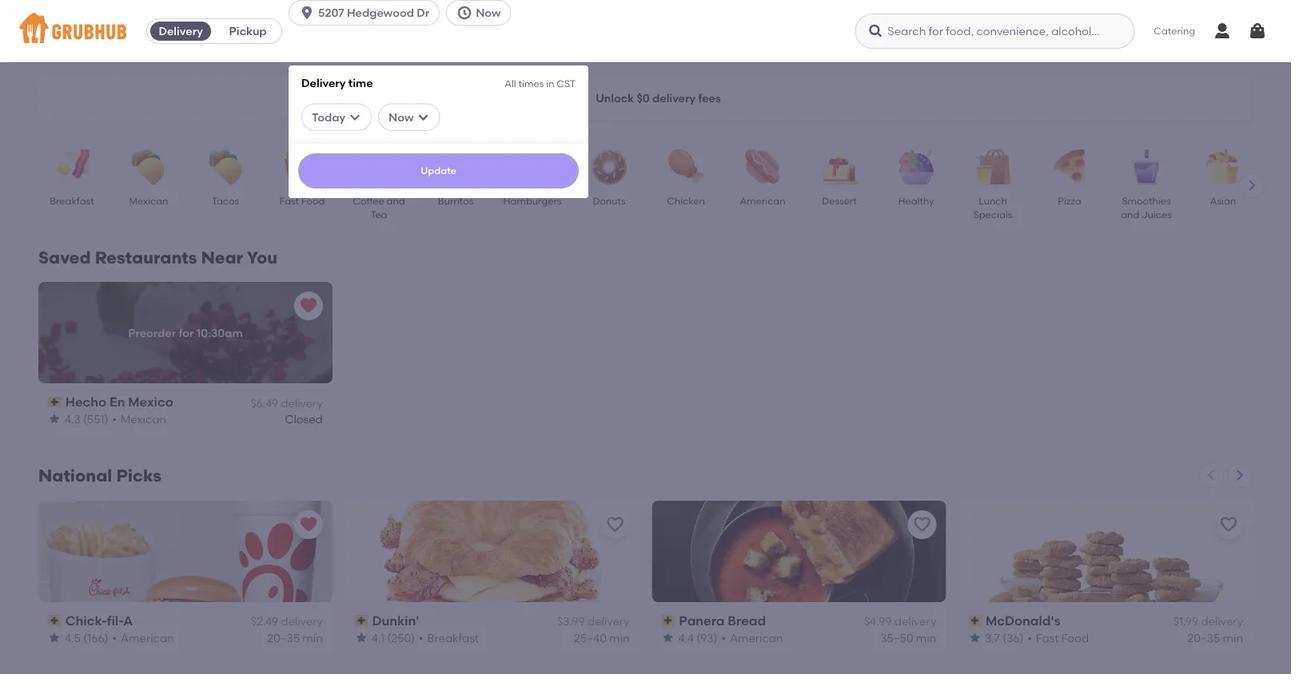 Task type: locate. For each thing, give the bounding box(es) containing it.
20–35 down $1.99 delivery
[[1187, 632, 1220, 645]]

now inside button
[[476, 6, 501, 20]]

all
[[505, 78, 516, 89]]

2 min from the left
[[609, 632, 630, 645]]

4 min from the left
[[1223, 632, 1243, 645]]

update button
[[298, 153, 579, 189]]

0 vertical spatial saved restaurant image
[[299, 297, 318, 316]]

lunch
[[979, 195, 1007, 207]]

0 horizontal spatial and
[[387, 195, 405, 207]]

save this restaurant button for dunkin'
[[601, 511, 630, 539]]

1 saved restaurant image from the top
[[299, 297, 318, 316]]

1 horizontal spatial save this restaurant image
[[1219, 516, 1238, 535]]

now left svg icon
[[389, 110, 414, 124]]

save this restaurant image
[[912, 516, 932, 535]]

$2.49 delivery
[[251, 615, 323, 629]]

delivery time
[[301, 76, 373, 90]]

1 horizontal spatial 20–35
[[1187, 632, 1220, 645]]

closed
[[285, 413, 323, 426]]

save this restaurant image
[[606, 516, 625, 535], [1219, 516, 1238, 535]]

• american
[[112, 632, 174, 645], [721, 632, 783, 645]]

saved restaurant image for hecho en mexico
[[299, 297, 318, 316]]

min right 25–40
[[609, 632, 630, 645]]

0 vertical spatial delivery
[[159, 24, 203, 38]]

1 vertical spatial saved restaurant button
[[294, 511, 323, 539]]

hecho
[[65, 394, 106, 410]]

star icon image left the '3.7'
[[968, 632, 981, 645]]

• down en
[[112, 413, 117, 426]]

chicken image
[[658, 149, 714, 185]]

delivery up today
[[301, 76, 346, 90]]

fil-
[[107, 613, 123, 629]]

1 • american from the left
[[112, 632, 174, 645]]

• for hecho en mexico
[[112, 413, 117, 426]]

pizza
[[1058, 195, 1081, 207]]

• right (250)
[[419, 632, 423, 645]]

save this restaurant image for dunkin'
[[606, 516, 625, 535]]

fast
[[279, 195, 299, 207], [1036, 632, 1059, 645]]

• american down a
[[112, 632, 174, 645]]

20–35 for chick-fil-a
[[267, 632, 300, 645]]

• down fil-
[[112, 632, 117, 645]]

1 vertical spatial now
[[389, 110, 414, 124]]

20–35 min for chick-fil-a
[[267, 632, 323, 645]]

20–35
[[267, 632, 300, 645], [1187, 632, 1220, 645]]

3 save this restaurant button from the left
[[1214, 511, 1243, 539]]

1 vertical spatial delivery
[[301, 76, 346, 90]]

mexican down mexico
[[121, 413, 166, 426]]

delivery for delivery
[[159, 24, 203, 38]]

0 vertical spatial saved restaurant button
[[294, 292, 323, 321]]

fast down fast food image
[[279, 195, 299, 207]]

mexico
[[128, 394, 173, 410]]

delivery right $1.99
[[1201, 615, 1243, 629]]

hecho en mexico
[[65, 394, 173, 410]]

1 horizontal spatial food
[[1061, 632, 1089, 645]]

burritos image
[[428, 149, 484, 185]]

mexican down the mexican "image"
[[129, 195, 168, 207]]

• american down bread at bottom right
[[721, 632, 783, 645]]

and
[[387, 195, 405, 207], [1121, 209, 1139, 221]]

delivery for hecho en mexico
[[281, 396, 323, 410]]

delivery
[[159, 24, 203, 38], [301, 76, 346, 90]]

smoothies and juices image
[[1118, 149, 1174, 185]]

for
[[179, 326, 194, 340]]

star icon image
[[48, 413, 61, 426], [48, 632, 61, 645], [355, 632, 368, 645], [662, 632, 674, 645], [968, 632, 981, 645]]

min for panera bread
[[916, 632, 936, 645]]

asian image
[[1195, 149, 1251, 185]]

delivery inside delivery button
[[159, 24, 203, 38]]

35–50 min
[[880, 632, 936, 645]]

2 20–35 from the left
[[1187, 632, 1220, 645]]

20–35 min down $2.49 delivery
[[267, 632, 323, 645]]

4.5
[[65, 632, 81, 645]]

food down fast food image
[[301, 195, 325, 207]]

and inside smoothies and juices
[[1121, 209, 1139, 221]]

restaurants
[[95, 248, 197, 268]]

caret right icon image
[[1245, 179, 1258, 192], [1233, 469, 1246, 482]]

saved restaurant button
[[294, 292, 323, 321], [294, 511, 323, 539]]

1 save this restaurant image from the left
[[606, 516, 625, 535]]

2 save this restaurant button from the left
[[908, 511, 936, 539]]

20–35 min down $1.99 delivery
[[1187, 632, 1243, 645]]

saved restaurants near you
[[38, 248, 277, 268]]

fees
[[698, 91, 721, 105]]

0 vertical spatial fast
[[279, 195, 299, 207]]

20–35 down $2.49 delivery
[[267, 632, 300, 645]]

•
[[112, 413, 117, 426], [112, 632, 117, 645], [419, 632, 423, 645], [721, 632, 726, 645], [1028, 632, 1032, 645]]

hamburgers image
[[504, 149, 560, 185]]

1 vertical spatial breakfast
[[427, 632, 479, 645]]

star icon image left the 4.3
[[48, 413, 61, 426]]

1 20–35 min from the left
[[267, 632, 323, 645]]

1 horizontal spatial save this restaurant button
[[908, 511, 936, 539]]

• right (36)
[[1028, 632, 1032, 645]]

juices
[[1142, 209, 1172, 221]]

subscription pass image left "panera"
[[662, 616, 676, 627]]

fast down mcdonald's at right bottom
[[1036, 632, 1059, 645]]

and for smoothies and juices
[[1121, 209, 1139, 221]]

0 horizontal spatial breakfast
[[50, 195, 94, 207]]

american down bread at bottom right
[[730, 632, 783, 645]]

svg image
[[299, 5, 315, 21], [457, 5, 473, 21], [1248, 22, 1267, 41], [868, 23, 884, 39], [349, 111, 361, 124]]

$3.99
[[557, 615, 585, 629]]

1 min from the left
[[302, 632, 323, 645]]

subscription pass image left hecho
[[48, 397, 62, 408]]

and down smoothies
[[1121, 209, 1139, 221]]

tacos image
[[197, 149, 253, 185]]

2 • american from the left
[[721, 632, 783, 645]]

1 horizontal spatial and
[[1121, 209, 1139, 221]]

0 horizontal spatial • american
[[112, 632, 174, 645]]

subscription pass image left dunkin'
[[355, 616, 369, 627]]

$1.99
[[1173, 615, 1198, 629]]

american for panera bread
[[730, 632, 783, 645]]

• right (93)
[[721, 632, 726, 645]]

• for panera bread
[[721, 632, 726, 645]]

smoothies
[[1122, 195, 1171, 207]]

delivery up closed
[[281, 396, 323, 410]]

bread
[[728, 613, 766, 629]]

20–35 min
[[267, 632, 323, 645], [1187, 632, 1243, 645]]

food right (36)
[[1061, 632, 1089, 645]]

0 horizontal spatial delivery
[[159, 24, 203, 38]]

breakfast
[[50, 195, 94, 207], [427, 632, 479, 645]]

delivery left pickup
[[159, 24, 203, 38]]

1 vertical spatial fast
[[1036, 632, 1059, 645]]

pickup
[[229, 24, 267, 38]]

star icon image for mcdonald's
[[968, 632, 981, 645]]

1 vertical spatial saved restaurant image
[[299, 516, 318, 535]]

1 20–35 from the left
[[267, 632, 300, 645]]

1 horizontal spatial 20–35 min
[[1187, 632, 1243, 645]]

min right 35–50
[[916, 632, 936, 645]]

fast food
[[279, 195, 325, 207]]

national
[[38, 466, 112, 486]]

star icon image left 4.4
[[662, 632, 674, 645]]

american
[[740, 195, 785, 207], [121, 632, 174, 645], [730, 632, 783, 645]]

min down $2.49 delivery
[[302, 632, 323, 645]]

0 vertical spatial mexican
[[129, 195, 168, 207]]

$0
[[637, 91, 650, 105]]

2 saved restaurant button from the top
[[294, 511, 323, 539]]

in
[[546, 78, 554, 89]]

breakfast down breakfast image
[[50, 195, 94, 207]]

1 horizontal spatial • american
[[721, 632, 783, 645]]

coffee and tea
[[353, 195, 405, 221]]

• american for chick-fil-a
[[112, 632, 174, 645]]

you
[[247, 248, 277, 268]]

fast food image
[[274, 149, 330, 185]]

and for coffee and tea
[[387, 195, 405, 207]]

delivery right $2.49
[[281, 615, 323, 629]]

american down a
[[121, 632, 174, 645]]

1 horizontal spatial delivery
[[301, 76, 346, 90]]

0 horizontal spatial 20–35
[[267, 632, 300, 645]]

1 vertical spatial food
[[1061, 632, 1089, 645]]

• american for panera bread
[[721, 632, 783, 645]]

0 vertical spatial now
[[476, 6, 501, 20]]

subscription pass image left mcdonald's at right bottom
[[968, 616, 982, 627]]

delivery right $0
[[652, 91, 696, 105]]

2 20–35 min from the left
[[1187, 632, 1243, 645]]

subscription pass image
[[48, 397, 62, 408], [355, 616, 369, 627], [662, 616, 676, 627], [968, 616, 982, 627]]

delivery up 25–40 min on the left bottom of page
[[588, 615, 630, 629]]

food
[[301, 195, 325, 207], [1061, 632, 1089, 645]]

0 vertical spatial food
[[301, 195, 325, 207]]

chicken
[[667, 195, 705, 207]]

subscription pass image for panera bread
[[662, 616, 676, 627]]

and up tea
[[387, 195, 405, 207]]

2 save this restaurant image from the left
[[1219, 516, 1238, 535]]

0 horizontal spatial fast
[[279, 195, 299, 207]]

0 horizontal spatial 20–35 min
[[267, 632, 323, 645]]

$4.99
[[864, 615, 892, 629]]

3.7
[[985, 632, 1000, 645]]

now right dr
[[476, 6, 501, 20]]

1 saved restaurant button from the top
[[294, 292, 323, 321]]

3 min from the left
[[916, 632, 936, 645]]

$2.49
[[251, 615, 278, 629]]

times
[[518, 78, 544, 89]]

star icon image left 4.1
[[355, 632, 368, 645]]

breakfast right (250)
[[427, 632, 479, 645]]

0 horizontal spatial food
[[301, 195, 325, 207]]

$6.49
[[251, 396, 278, 410]]

subscription pass image for mcdonald's
[[968, 616, 982, 627]]

2 horizontal spatial save this restaurant button
[[1214, 511, 1243, 539]]

5207 hedgewood dr
[[318, 6, 429, 20]]

2 saved restaurant image from the top
[[299, 516, 318, 535]]

min for chick-fil-a
[[302, 632, 323, 645]]

0 vertical spatial and
[[387, 195, 405, 207]]

delivery up 35–50 min
[[894, 615, 936, 629]]

caret left icon image
[[1205, 469, 1217, 482]]

4.5 (166)
[[65, 632, 108, 645]]

0 horizontal spatial save this restaurant button
[[601, 511, 630, 539]]

0 horizontal spatial save this restaurant image
[[606, 516, 625, 535]]

and inside coffee and tea
[[387, 195, 405, 207]]

25–40
[[574, 632, 607, 645]]

min down $1.99 delivery
[[1223, 632, 1243, 645]]

1 horizontal spatial now
[[476, 6, 501, 20]]

1 horizontal spatial fast
[[1036, 632, 1059, 645]]

star icon image down subscription pass image
[[48, 632, 61, 645]]

star icon image for chick-fil-a
[[48, 632, 61, 645]]

now
[[476, 6, 501, 20], [389, 110, 414, 124]]

saved restaurant image
[[299, 297, 318, 316], [299, 516, 318, 535]]

now button
[[446, 0, 518, 26]]

dunkin'
[[372, 613, 419, 629]]

subscription pass image for hecho en mexico
[[48, 397, 62, 408]]

mexican
[[129, 195, 168, 207], [121, 413, 166, 426]]

1 vertical spatial and
[[1121, 209, 1139, 221]]

1 save this restaurant button from the left
[[601, 511, 630, 539]]

delivery for panera bread
[[894, 615, 936, 629]]

catering button
[[1143, 13, 1206, 49]]



Task type: describe. For each thing, give the bounding box(es) containing it.
(36)
[[1003, 632, 1024, 645]]

pickup button
[[214, 18, 281, 44]]

dessert image
[[811, 149, 867, 185]]

dessert
[[822, 195, 857, 207]]

1 vertical spatial caret right icon image
[[1233, 469, 1246, 482]]

5207
[[318, 6, 344, 20]]

0 horizontal spatial now
[[389, 110, 414, 124]]

1 vertical spatial mexican
[[121, 413, 166, 426]]

saved restaurant button for hecho en mexico
[[294, 292, 323, 321]]

saved restaurant button for chick-fil-a
[[294, 511, 323, 539]]

• for chick-fil-a
[[112, 632, 117, 645]]

donuts image
[[581, 149, 637, 185]]

asian
[[1210, 195, 1236, 207]]

update
[[421, 165, 456, 177]]

lunch specials image
[[965, 149, 1021, 185]]

(250)
[[387, 632, 415, 645]]

$1.99 delivery
[[1173, 615, 1243, 629]]

(551)
[[83, 413, 108, 426]]

saved restaurant image for chick-fil-a
[[299, 516, 318, 535]]

0 vertical spatial caret right icon image
[[1245, 179, 1258, 192]]

picks
[[116, 466, 161, 486]]

25–40 min
[[574, 632, 630, 645]]

tacos
[[212, 195, 239, 207]]

panera
[[679, 613, 725, 629]]

star icon image for panera bread
[[662, 632, 674, 645]]

subscription pass image for dunkin'
[[355, 616, 369, 627]]

min for mcdonald's
[[1223, 632, 1243, 645]]

5207 hedgewood dr button
[[289, 0, 446, 26]]

healthy image
[[888, 149, 944, 185]]

4.1 (250)
[[372, 632, 415, 645]]

1 horizontal spatial breakfast
[[427, 632, 479, 645]]

delivery for delivery time
[[301, 76, 346, 90]]

american image
[[735, 149, 791, 185]]

0 vertical spatial breakfast
[[50, 195, 94, 207]]

3.7 (36)
[[985, 632, 1024, 645]]

• mexican
[[112, 413, 166, 426]]

donuts
[[593, 195, 626, 207]]

chick-fil-a
[[65, 613, 133, 629]]

4.1
[[372, 632, 384, 645]]

hedgewood
[[347, 6, 414, 20]]

preorder
[[128, 326, 176, 340]]

preorder for 10:30am
[[128, 326, 243, 340]]

smoothies and juices
[[1121, 195, 1172, 221]]

grubhub plus flag logo image
[[570, 91, 589, 106]]

dr
[[417, 6, 429, 20]]

tea
[[370, 209, 387, 221]]

save this restaurant image for mcdonald's
[[1219, 516, 1238, 535]]

(166)
[[83, 632, 108, 645]]

svg image
[[417, 111, 430, 124]]

mexican image
[[121, 149, 177, 185]]

specials
[[973, 209, 1012, 221]]

saved
[[38, 248, 91, 268]]

subscription pass image
[[48, 616, 62, 627]]

hamburgers
[[503, 195, 562, 207]]

breakfast image
[[44, 149, 100, 185]]

en
[[110, 394, 125, 410]]

20–35 min for mcdonald's
[[1187, 632, 1243, 645]]

pizza image
[[1042, 149, 1098, 185]]

national picks
[[38, 466, 161, 486]]

(93)
[[697, 632, 717, 645]]

chick-
[[65, 613, 107, 629]]

min for dunkin'
[[609, 632, 630, 645]]

a
[[123, 613, 133, 629]]

4.4
[[678, 632, 694, 645]]

coffee and tea image
[[351, 149, 407, 185]]

svg image inside now button
[[457, 5, 473, 21]]

american for chick-fil-a
[[121, 632, 174, 645]]

4.3
[[65, 413, 80, 426]]

all times in cst
[[505, 78, 576, 89]]

star icon image for hecho en mexico
[[48, 413, 61, 426]]

save this restaurant button for mcdonald's
[[1214, 511, 1243, 539]]

delivery for mcdonald's
[[1201, 615, 1243, 629]]

unlock
[[596, 91, 634, 105]]

near
[[201, 248, 243, 268]]

$4.99 delivery
[[864, 615, 936, 629]]

20–35 for mcdonald's
[[1187, 632, 1220, 645]]

• for dunkin'
[[419, 632, 423, 645]]

• breakfast
[[419, 632, 479, 645]]

coffee
[[353, 195, 384, 207]]

4.3 (551)
[[65, 413, 108, 426]]

delivery button
[[147, 18, 214, 44]]

lunch specials
[[973, 195, 1012, 221]]

unlock $0 delivery fees
[[596, 91, 721, 105]]

svg image inside 5207 hedgewood dr 'button'
[[299, 5, 315, 21]]

• for mcdonald's
[[1028, 632, 1032, 645]]

$3.99 delivery
[[557, 615, 630, 629]]

today
[[312, 110, 345, 124]]

main navigation navigation
[[0, 0, 1291, 675]]

cst
[[557, 78, 576, 89]]

$6.49 delivery
[[251, 396, 323, 410]]

4.4 (93)
[[678, 632, 717, 645]]

save this restaurant button for panera bread
[[908, 511, 936, 539]]

burritos
[[438, 195, 473, 207]]

10:30am
[[196, 326, 243, 340]]

catering
[[1154, 25, 1195, 37]]

time
[[348, 76, 373, 90]]

35–50
[[880, 632, 913, 645]]

healthy
[[898, 195, 934, 207]]

delivery for chick-fil-a
[[281, 615, 323, 629]]

• fast food
[[1028, 632, 1089, 645]]

star icon image for dunkin'
[[355, 632, 368, 645]]

delivery for dunkin'
[[588, 615, 630, 629]]

panera bread
[[679, 613, 766, 629]]

mcdonald's
[[986, 613, 1060, 629]]

american down american image
[[740, 195, 785, 207]]



Task type: vqa. For each thing, say whether or not it's contained in the screenshot.
Five Guys's Save this restaurant icon
no



